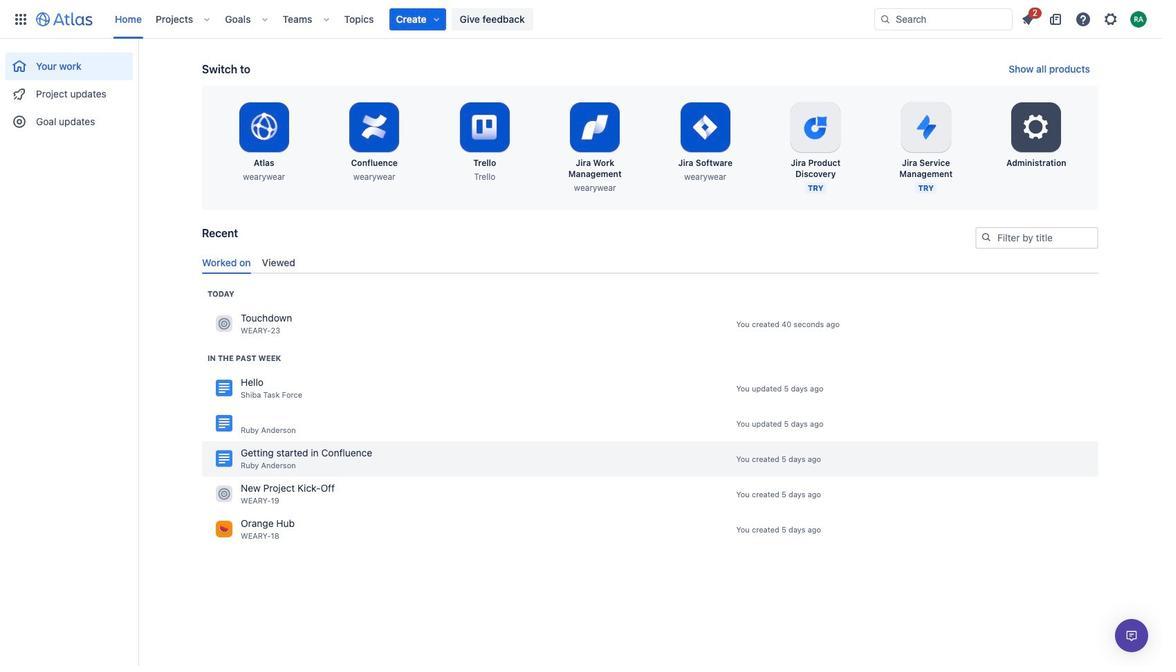 Task type: vqa. For each thing, say whether or not it's contained in the screenshot.
1st townsquare icon from the bottom of the page
yes



Task type: describe. For each thing, give the bounding box(es) containing it.
Filter by title field
[[977, 228, 1097, 248]]

switch to... image
[[12, 11, 29, 27]]

2 townsquare image from the top
[[216, 486, 232, 503]]

2 confluence image from the top
[[216, 451, 232, 467]]

top element
[[8, 0, 875, 38]]

notifications image
[[1020, 11, 1037, 27]]

search image
[[880, 13, 891, 25]]

Search field
[[875, 8, 1013, 30]]

1 heading from the top
[[208, 288, 234, 300]]

1 confluence image from the top
[[216, 380, 232, 397]]



Task type: locate. For each thing, give the bounding box(es) containing it.
open intercom messenger image
[[1124, 628, 1140, 644]]

None search field
[[875, 8, 1013, 30]]

0 vertical spatial heading
[[208, 288, 234, 300]]

confluence image
[[216, 415, 232, 432]]

townsquare image
[[216, 521, 232, 538]]

confluence image up confluence image
[[216, 380, 232, 397]]

0 vertical spatial confluence image
[[216, 380, 232, 397]]

1 vertical spatial confluence image
[[216, 451, 232, 467]]

tab list
[[197, 251, 1104, 274]]

townsquare image
[[216, 316, 232, 332], [216, 486, 232, 503]]

banner
[[0, 0, 1162, 39]]

1 townsquare image from the top
[[216, 316, 232, 332]]

0 vertical spatial townsquare image
[[216, 316, 232, 332]]

1 vertical spatial heading
[[208, 353, 281, 364]]

2 heading from the top
[[208, 353, 281, 364]]

confluence image down confluence image
[[216, 451, 232, 467]]

search image
[[981, 232, 992, 243]]

help image
[[1075, 11, 1092, 27]]

1 vertical spatial townsquare image
[[216, 486, 232, 503]]

settings image
[[1020, 111, 1053, 144]]

group
[[6, 39, 133, 140]]

account image
[[1131, 11, 1147, 27]]

confluence image
[[216, 380, 232, 397], [216, 451, 232, 467]]

heading
[[208, 288, 234, 300], [208, 353, 281, 364]]

settings image
[[1103, 11, 1120, 27]]



